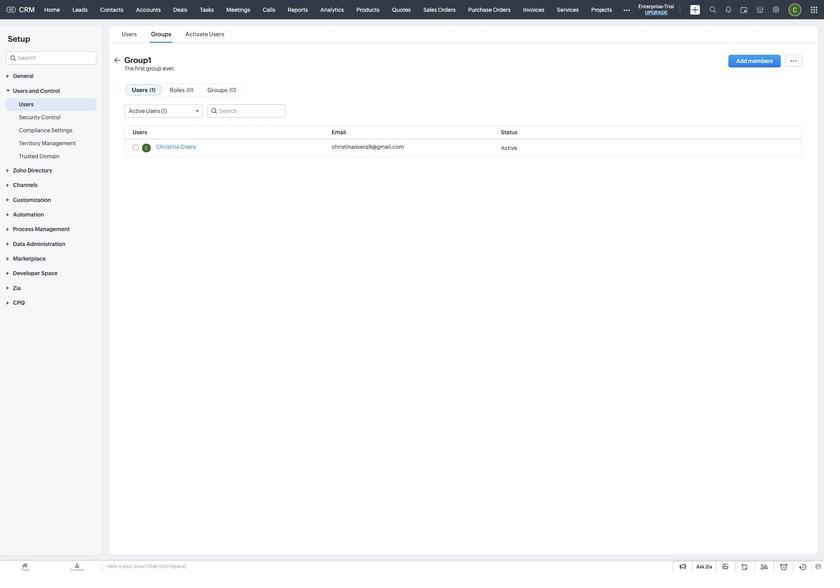 Task type: vqa. For each thing, say whether or not it's contained in the screenshot.
is
yes



Task type: locate. For each thing, give the bounding box(es) containing it.
customization button
[[0, 192, 102, 207]]

1 horizontal spatial 0
[[231, 87, 235, 93]]

0 vertical spatial users link
[[120, 31, 138, 37]]

2 ( from the left
[[187, 87, 188, 93]]

customization
[[13, 197, 51, 203]]

 image
[[142, 144, 151, 153]]

1 vertical spatial users link
[[19, 100, 34, 108]]

active inside field
[[129, 108, 145, 114]]

users left the 'and'
[[13, 88, 28, 94]]

chat
[[147, 564, 158, 569]]

cpq
[[13, 300, 25, 306]]

deals
[[173, 6, 187, 13]]

activate users link
[[184, 31, 226, 37]]

territory
[[19, 140, 41, 146]]

1 orders from the left
[[438, 6, 456, 13]]

email
[[332, 129, 346, 136]]

crm link
[[6, 6, 35, 14]]

0 horizontal spatial search text field
[[6, 52, 96, 64]]

marketplace
[[13, 256, 46, 262]]

0 horizontal spatial 0
[[188, 87, 192, 93]]

0 inside groups ( 0 )
[[231, 87, 235, 93]]

3 ) from the left
[[235, 87, 236, 93]]

list
[[115, 26, 232, 43]]

1 vertical spatial groups
[[208, 87, 228, 93]]

group1
[[124, 56, 152, 65]]

users link
[[120, 31, 138, 37], [19, 100, 34, 108]]

1 horizontal spatial orders
[[493, 6, 511, 13]]

0 horizontal spatial users link
[[19, 100, 34, 108]]

0 vertical spatial active
[[129, 108, 145, 114]]

management for territory management
[[42, 140, 76, 146]]

1 horizontal spatial )
[[192, 87, 193, 93]]

search text field down groups ( 0 )
[[208, 105, 285, 117]]

0 vertical spatial groups
[[151, 31, 171, 37]]

list containing users
[[115, 26, 232, 43]]

1 vertical spatial control
[[41, 114, 61, 120]]

1
[[152, 87, 154, 93]]

0 horizontal spatial active
[[129, 108, 145, 114]]

orders right purchase
[[493, 6, 511, 13]]

management inside users and control region
[[42, 140, 76, 146]]

users link up group1
[[120, 31, 138, 37]]

Search text field
[[6, 52, 96, 64], [208, 105, 285, 117]]

zoho
[[13, 167, 26, 174]]

0 horizontal spatial zia
[[13, 285, 21, 291]]

and
[[29, 88, 39, 94]]

marketplace button
[[0, 251, 102, 266]]

0 vertical spatial zia
[[13, 285, 21, 291]]

christina
[[156, 144, 179, 150]]

add members button
[[729, 55, 781, 67]]

users up security
[[19, 101, 34, 107]]

zia up cpq at the left
[[13, 285, 21, 291]]

trial
[[665, 4, 675, 9]]

projects link
[[585, 0, 619, 19]]

activate
[[186, 31, 208, 37]]

deals link
[[167, 0, 194, 19]]

groups for groups ( 0 )
[[208, 87, 228, 93]]

) inside groups ( 0 )
[[235, 87, 236, 93]]

search text field up "general" dropdown button
[[6, 52, 96, 64]]

users and control button
[[0, 83, 102, 98]]

add
[[737, 58, 748, 64]]

3 ( from the left
[[230, 87, 231, 93]]

ever.
[[163, 65, 175, 72]]

control
[[40, 88, 60, 94], [41, 114, 61, 120]]

purchase orders
[[469, 6, 511, 13]]

1 horizontal spatial active
[[501, 145, 517, 151]]

users inside region
[[19, 101, 34, 107]]

)
[[154, 87, 156, 93], [192, 87, 193, 93], [235, 87, 236, 93]]

administration
[[26, 241, 65, 247]]

) inside roles ( 0 )
[[192, 87, 193, 93]]

management inside dropdown button
[[35, 226, 70, 232]]

the
[[124, 65, 134, 72]]

ask
[[697, 564, 705, 570]]

territory management
[[19, 140, 76, 146]]

groups link
[[150, 31, 173, 37]]

active for active
[[501, 145, 517, 151]]

control down "general" dropdown button
[[40, 88, 60, 94]]

profile image
[[789, 3, 802, 16]]

1 horizontal spatial users link
[[120, 31, 138, 37]]

developer
[[13, 270, 40, 277]]

Other Modules field
[[619, 3, 636, 16]]

trusted domain
[[19, 153, 60, 159]]

security control link
[[19, 113, 61, 121]]

) inside users ( 1 )
[[154, 87, 156, 93]]

smart
[[133, 564, 146, 569]]

( for roles
[[187, 87, 188, 93]]

zia right ask at the right
[[706, 564, 713, 570]]

active users (1)
[[129, 108, 167, 114]]

2 0 from the left
[[231, 87, 235, 93]]

0
[[188, 87, 192, 93], [231, 87, 235, 93]]

users left the 1
[[132, 87, 148, 93]]

1 ) from the left
[[154, 87, 156, 93]]

control inside region
[[41, 114, 61, 120]]

management
[[42, 140, 76, 146], [35, 226, 70, 232]]

1 vertical spatial active
[[501, 145, 517, 151]]

products
[[357, 6, 380, 13]]

1 horizontal spatial zia
[[706, 564, 713, 570]]

1 vertical spatial management
[[35, 226, 70, 232]]

reports link
[[282, 0, 314, 19]]

users inside field
[[146, 108, 160, 114]]

groups down accounts link
[[151, 31, 171, 37]]

control up compliance settings
[[41, 114, 61, 120]]

management down the settings
[[42, 140, 76, 146]]

active
[[129, 108, 145, 114], [501, 145, 517, 151]]

contacts link
[[94, 0, 130, 19]]

None field
[[6, 51, 96, 65]]

1 horizontal spatial (
[[187, 87, 188, 93]]

cpq button
[[0, 295, 102, 310]]

2 orders from the left
[[493, 6, 511, 13]]

overa
[[180, 144, 196, 150]]

purchase orders link
[[462, 0, 517, 19]]

meetings
[[227, 6, 250, 13]]

0 horizontal spatial orders
[[438, 6, 456, 13]]

management up data administration "dropdown button"
[[35, 226, 70, 232]]

home link
[[38, 0, 66, 19]]

0 horizontal spatial groups
[[151, 31, 171, 37]]

groups inside list
[[151, 31, 171, 37]]

compliance settings
[[19, 127, 72, 133]]

trusted
[[19, 153, 38, 159]]

upgrade
[[645, 10, 668, 15]]

group
[[146, 65, 162, 72]]

2 ) from the left
[[192, 87, 193, 93]]

data administration
[[13, 241, 65, 247]]

create menu element
[[686, 0, 705, 19]]

active down users ( 1 )
[[129, 108, 145, 114]]

1 horizontal spatial groups
[[208, 87, 228, 93]]

here is your smart chat (ctrl+space)
[[107, 564, 186, 569]]

active down "status" at the right top of the page
[[501, 145, 517, 151]]

(
[[150, 87, 152, 93], [187, 87, 188, 93], [230, 87, 231, 93]]

channels
[[13, 182, 38, 188]]

( inside groups ( 0 )
[[230, 87, 231, 93]]

add members
[[737, 58, 773, 64]]

( inside users ( 1 )
[[150, 87, 152, 93]]

1 0 from the left
[[188, 87, 192, 93]]

users and control
[[13, 88, 60, 94]]

automation button
[[0, 207, 102, 222]]

1 horizontal spatial search text field
[[208, 105, 285, 117]]

) for roles
[[192, 87, 193, 93]]

0 horizontal spatial (
[[150, 87, 152, 93]]

2 horizontal spatial )
[[235, 87, 236, 93]]

general
[[13, 73, 34, 79]]

0 vertical spatial management
[[42, 140, 76, 146]]

groups right roles ( 0 )
[[208, 87, 228, 93]]

1 ( from the left
[[150, 87, 152, 93]]

orders right the sales
[[438, 6, 456, 13]]

users link up security
[[19, 100, 34, 108]]

( inside roles ( 0 )
[[187, 87, 188, 93]]

0 inside roles ( 0 )
[[188, 87, 192, 93]]

0 vertical spatial control
[[40, 88, 60, 94]]

0 horizontal spatial )
[[154, 87, 156, 93]]

2 horizontal spatial (
[[230, 87, 231, 93]]

compliance
[[19, 127, 50, 133]]

groups for groups
[[151, 31, 171, 37]]

analytics link
[[314, 0, 350, 19]]

users left (1)
[[146, 108, 160, 114]]

profile element
[[784, 0, 807, 19]]



Task type: describe. For each thing, give the bounding box(es) containing it.
analytics
[[321, 6, 344, 13]]

process management
[[13, 226, 70, 232]]

search image
[[710, 6, 717, 13]]

here
[[107, 564, 117, 569]]

security control
[[19, 114, 61, 120]]

signals image
[[726, 6, 732, 13]]

zia inside dropdown button
[[13, 285, 21, 291]]

control inside dropdown button
[[40, 88, 60, 94]]

invoices link
[[517, 0, 551, 19]]

calls link
[[257, 0, 282, 19]]

0 for groups
[[231, 87, 235, 93]]

zia button
[[0, 281, 102, 295]]

leads
[[73, 6, 88, 13]]

signals element
[[721, 0, 736, 19]]

quotes link
[[386, 0, 417, 19]]

users up group1
[[122, 31, 137, 37]]

enterprise-
[[639, 4, 665, 9]]

sales
[[424, 6, 437, 13]]

data administration button
[[0, 236, 102, 251]]

contacts
[[100, 6, 124, 13]]

activate users
[[186, 31, 225, 37]]

enterprise-trial upgrade
[[639, 4, 675, 15]]

ask zia
[[697, 564, 713, 570]]

1 vertical spatial zia
[[706, 564, 713, 570]]

contacts image
[[52, 561, 102, 572]]

domain
[[40, 153, 60, 159]]

compliance settings link
[[19, 126, 72, 134]]

tasks
[[200, 6, 214, 13]]

search element
[[705, 0, 721, 19]]

(ctrl+space)
[[159, 564, 186, 569]]

security
[[19, 114, 40, 120]]

the first group ever.
[[124, 65, 175, 72]]

0 vertical spatial search text field
[[6, 52, 96, 64]]

( for users
[[150, 87, 152, 93]]

0 for roles
[[188, 87, 192, 93]]

territory management link
[[19, 139, 76, 147]]

setup
[[8, 34, 30, 43]]

space
[[41, 270, 58, 277]]

first
[[135, 65, 145, 72]]

groups ( 0 )
[[208, 87, 236, 93]]

roles
[[170, 87, 185, 93]]

home
[[44, 6, 60, 13]]

purchase
[[469, 6, 492, 13]]

channels button
[[0, 178, 102, 192]]

services
[[557, 6, 579, 13]]

services link
[[551, 0, 585, 19]]

create menu image
[[691, 5, 701, 14]]

christina overa
[[156, 144, 196, 150]]

tasks link
[[194, 0, 220, 19]]

chats image
[[0, 561, 50, 572]]

users link for groups link
[[120, 31, 138, 37]]

reports
[[288, 6, 308, 13]]

directory
[[28, 167, 52, 174]]

( for groups
[[230, 87, 231, 93]]

projects
[[592, 6, 612, 13]]

christina overa link
[[156, 144, 196, 150]]

accounts
[[136, 6, 161, 13]]

trusted domain link
[[19, 152, 60, 160]]

is
[[118, 564, 122, 569]]

process management button
[[0, 222, 102, 236]]

invoices
[[523, 6, 545, 13]]

general button
[[0, 69, 102, 83]]

crm
[[19, 6, 35, 14]]

leads link
[[66, 0, 94, 19]]

settings
[[51, 127, 72, 133]]

) for users
[[154, 87, 156, 93]]

calendar image
[[741, 6, 748, 13]]

developer space button
[[0, 266, 102, 281]]

christinaovera9@gmail.com
[[332, 144, 404, 150]]

roles ( 0 )
[[170, 87, 193, 93]]

sales orders
[[424, 6, 456, 13]]

sales orders link
[[417, 0, 462, 19]]

users and control region
[[0, 98, 102, 163]]

orders for sales orders
[[438, 6, 456, 13]]

data
[[13, 241, 25, 247]]

orders for purchase orders
[[493, 6, 511, 13]]

) for groups
[[235, 87, 236, 93]]

Active Users (1) field
[[124, 104, 203, 118]]

users inside dropdown button
[[13, 88, 28, 94]]

automation
[[13, 211, 44, 218]]

calls
[[263, 6, 275, 13]]

active for active users (1)
[[129, 108, 145, 114]]

users right activate
[[209, 31, 225, 37]]

quotes
[[392, 6, 411, 13]]

1 vertical spatial search text field
[[208, 105, 285, 117]]

members
[[749, 58, 773, 64]]

users down active users (1)
[[133, 129, 147, 136]]

meetings link
[[220, 0, 257, 19]]

users link for security control link
[[19, 100, 34, 108]]

process
[[13, 226, 34, 232]]

products link
[[350, 0, 386, 19]]

zoho directory button
[[0, 163, 102, 178]]

management for process management
[[35, 226, 70, 232]]

zoho directory
[[13, 167, 52, 174]]



